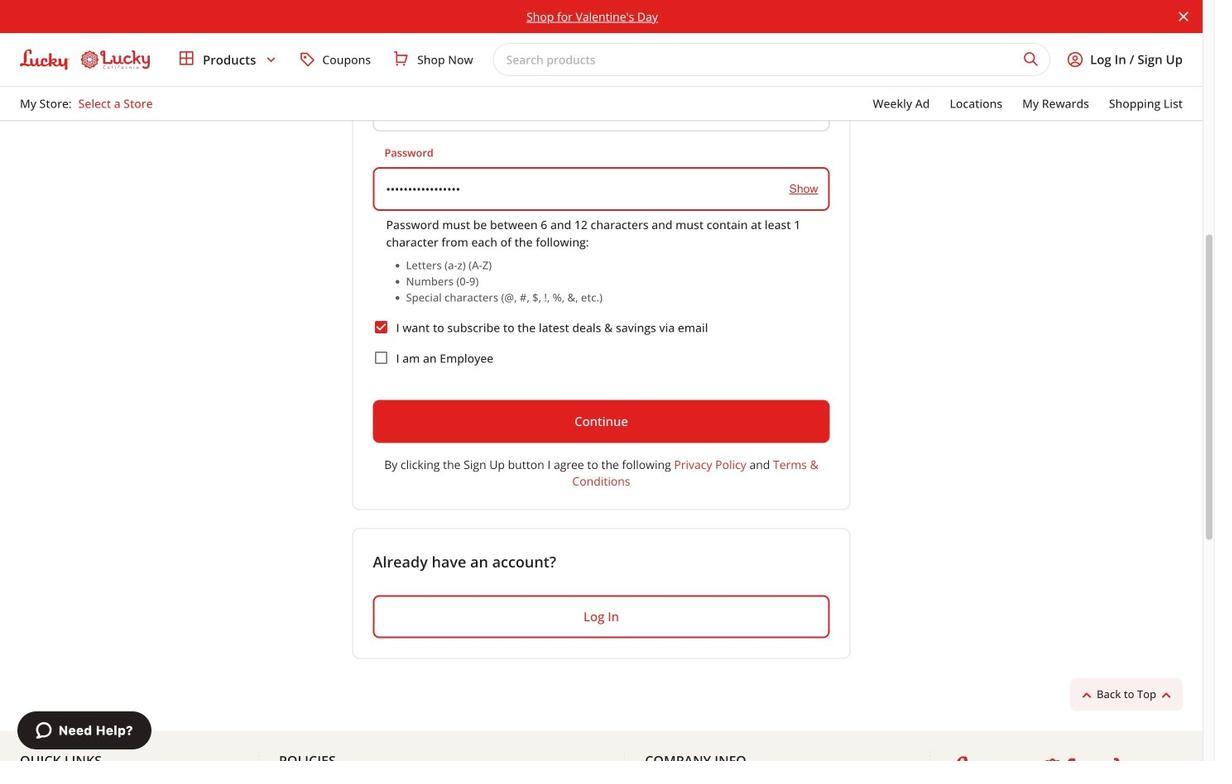 Task type: describe. For each thing, give the bounding box(es) containing it.
close image
[[1175, 8, 1192, 25]]

search image
[[1023, 51, 1040, 68]]

Search products text field
[[500, 44, 1012, 75]]



Task type: locate. For each thing, give the bounding box(es) containing it.
1 vertical spatial luckysupermarkets image
[[951, 751, 1141, 762]]

None search field
[[493, 43, 1051, 76]]

alert
[[0, 0, 1203, 33]]

None text field
[[373, 0, 830, 23], [373, 88, 830, 131], [373, 0, 830, 23], [373, 88, 830, 131]]

0 horizontal spatial luckysupermarkets image
[[20, 46, 150, 73]]

policies element
[[279, 751, 555, 762]]

0 vertical spatial luckysupermarkets image
[[20, 46, 150, 73]]

None password field
[[373, 168, 783, 211]]

quick links element
[[20, 751, 189, 762]]

heading
[[645, 751, 773, 762]]

1 horizontal spatial luckysupermarkets image
[[951, 751, 1141, 762]]

luckysupermarkets image
[[20, 46, 150, 73], [951, 751, 1141, 762]]



